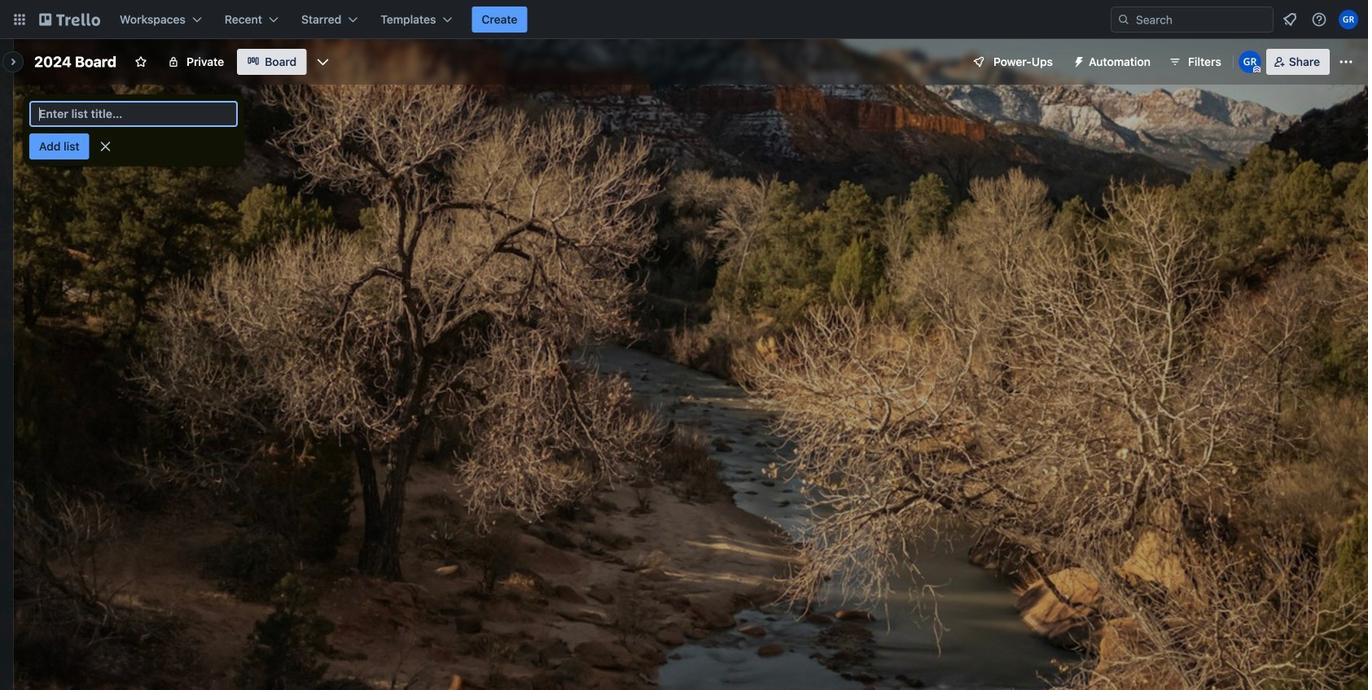 Task type: locate. For each thing, give the bounding box(es) containing it.
Enter list title… text field
[[29, 101, 238, 127]]

0 horizontal spatial greg robinson (gregrobinson96) image
[[1239, 51, 1262, 73]]

greg robinson (gregrobinson96) image
[[1339, 10, 1359, 29], [1239, 51, 1262, 73]]

star or unstar board image
[[135, 55, 148, 68]]

1 vertical spatial greg robinson (gregrobinson96) image
[[1239, 51, 1262, 73]]

search image
[[1118, 13, 1131, 26]]

0 notifications image
[[1281, 10, 1300, 29]]

0 vertical spatial greg robinson (gregrobinson96) image
[[1339, 10, 1359, 29]]

greg robinson (gregrobinson96) image down the search "field"
[[1239, 51, 1262, 73]]

Search field
[[1131, 7, 1273, 32]]

greg robinson (gregrobinson96) image right open information menu icon
[[1339, 10, 1359, 29]]

Board name text field
[[26, 49, 125, 75]]



Task type: vqa. For each thing, say whether or not it's contained in the screenshot.
the right greg robinson (gregrobinson96) image
yes



Task type: describe. For each thing, give the bounding box(es) containing it.
show menu image
[[1338, 54, 1355, 70]]

primary element
[[0, 0, 1368, 39]]

back to home image
[[39, 7, 100, 33]]

open information menu image
[[1311, 11, 1328, 28]]

sm image
[[1066, 49, 1089, 72]]

1 horizontal spatial greg robinson (gregrobinson96) image
[[1339, 10, 1359, 29]]

customize views image
[[315, 54, 331, 70]]

this member is an admin of this board. image
[[1253, 66, 1261, 73]]

cancel list editing image
[[97, 138, 114, 155]]



